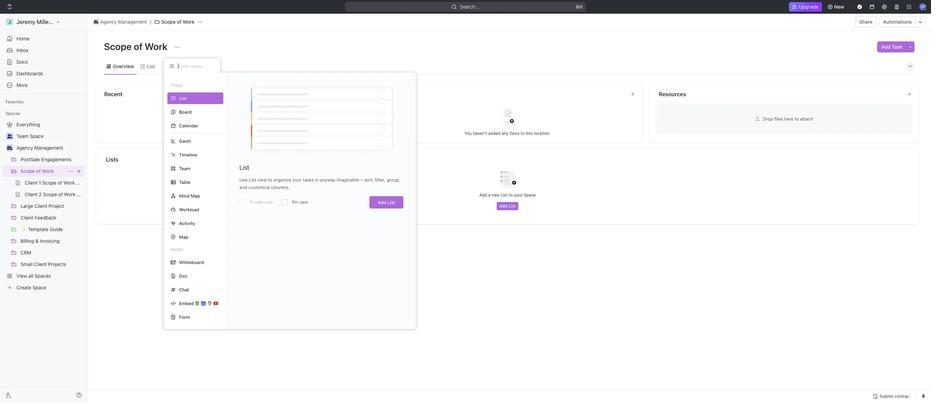Task type: describe. For each thing, give the bounding box(es) containing it.
resources button
[[658, 90, 902, 98]]

show
[[250, 131, 260, 136]]

pin view
[[292, 200, 308, 205]]

0 horizontal spatial map
[[179, 234, 188, 240]]

of inside sidebar navigation
[[36, 168, 41, 174]]

search...
[[460, 4, 479, 10]]

list inside list link
[[147, 63, 155, 69]]

management inside sidebar navigation
[[34, 145, 63, 151]]

add list inside add list button
[[499, 204, 516, 209]]

add a new list to your space
[[479, 193, 536, 198]]

private view
[[250, 200, 273, 205]]

1 horizontal spatial agency
[[100, 19, 117, 25]]

new
[[492, 193, 500, 198]]

1 vertical spatial scope of work
[[104, 41, 169, 52]]

work inside sidebar navigation
[[42, 168, 54, 174]]

agency management inside tree
[[16, 145, 63, 151]]

tasks
[[303, 177, 314, 183]]

list inside use list view to organize your tasks in anyway imaginable – sort, filter, group, and customize columns.
[[249, 177, 256, 183]]

scope inside sidebar navigation
[[21, 168, 35, 174]]

team
[[179, 166, 191, 171]]

columns.
[[271, 185, 290, 190]]

use
[[239, 177, 248, 183]]

1 horizontal spatial docs
[[381, 91, 394, 97]]

list down group,
[[387, 200, 395, 206]]

docs link
[[3, 57, 84, 68]]

1 horizontal spatial of
[[134, 41, 143, 52]]

view button
[[164, 62, 186, 71]]

upgrade
[[799, 4, 818, 10]]

docs inside sidebar navigation
[[16, 59, 28, 65]]

overview link
[[112, 62, 134, 71]]

your recent opened items will show here.
[[191, 131, 271, 136]]

favorites button
[[3, 98, 26, 106]]

form
[[179, 315, 190, 320]]

tree inside sidebar navigation
[[3, 119, 84, 294]]

0 vertical spatial agency management link
[[92, 18, 149, 26]]

agency inside tree
[[16, 145, 33, 151]]

timeline
[[179, 152, 197, 158]]

gantt
[[179, 138, 191, 144]]

spaces
[[5, 111, 20, 116]]

any
[[502, 131, 508, 136]]

view inside use list view to organize your tasks in anyway imaginable – sort, filter, group, and customize columns.
[[257, 177, 267, 183]]

board
[[179, 109, 192, 115]]

lists button
[[106, 156, 911, 164]]

files
[[774, 116, 783, 122]]

pages
[[171, 248, 183, 252]]

2 horizontal spatial of
[[177, 19, 182, 25]]

here
[[784, 116, 793, 122]]

items
[[231, 131, 241, 136]]

drop files here to attach
[[763, 116, 813, 122]]

favorites
[[5, 99, 24, 105]]

view button
[[164, 58, 186, 74]]

sidebar navigation
[[0, 14, 87, 404]]

embed
[[179, 301, 194, 307]]

this
[[526, 131, 533, 136]]

organize
[[274, 177, 291, 183]]

customize
[[248, 185, 270, 190]]

mind map
[[179, 193, 200, 199]]

inbox
[[16, 47, 28, 53]]

list up use
[[239, 164, 249, 172]]

home link
[[3, 33, 84, 44]]

your for to
[[514, 193, 523, 198]]

list link
[[145, 62, 155, 71]]

/
[[150, 19, 151, 25]]

Enter name... field
[[177, 63, 214, 69]]

inbox link
[[3, 45, 84, 56]]

imaginable
[[337, 177, 359, 183]]

your
[[191, 131, 200, 136]]

share button
[[855, 16, 877, 27]]

add task button
[[877, 42, 906, 52]]

in
[[315, 177, 319, 183]]

added
[[488, 131, 501, 136]]

space
[[524, 193, 536, 198]]

table
[[179, 180, 191, 185]]

no recent items image
[[217, 103, 245, 131]]

task
[[892, 44, 902, 50]]

filter,
[[375, 177, 386, 183]]

⌘k
[[576, 4, 583, 10]]

whiteboard
[[179, 260, 204, 265]]

to up add list button at the right bottom of the page
[[509, 193, 513, 198]]

no lists icon. image
[[494, 165, 521, 193]]

home
[[16, 36, 30, 42]]

pin
[[292, 200, 298, 205]]



Task type: vqa. For each thing, say whether or not it's contained in the screenshot.
Row
no



Task type: locate. For each thing, give the bounding box(es) containing it.
scope
[[161, 19, 176, 25], [104, 41, 132, 52], [21, 168, 35, 174]]

1 horizontal spatial add list
[[499, 204, 516, 209]]

to inside use list view to organize your tasks in anyway imaginable – sort, filter, group, and customize columns.
[[268, 177, 272, 183]]

upgrade link
[[789, 2, 822, 12]]

map down the activity
[[179, 234, 188, 240]]

dashboards
[[16, 71, 43, 77]]

0 vertical spatial map
[[191, 193, 200, 199]]

0 vertical spatial scope of work
[[161, 19, 195, 25]]

new
[[834, 4, 844, 10]]

calendar
[[179, 123, 198, 128]]

1 vertical spatial business time image
[[7, 146, 12, 150]]

of
[[177, 19, 182, 25], [134, 41, 143, 52], [36, 168, 41, 174]]

tree containing agency management
[[3, 119, 84, 294]]

2 horizontal spatial work
[[183, 19, 195, 25]]

add left task
[[882, 44, 891, 50]]

0 vertical spatial your
[[293, 177, 302, 183]]

view right private
[[264, 200, 273, 205]]

list left view button
[[147, 63, 155, 69]]

0 vertical spatial agency management
[[100, 19, 147, 25]]

add down add a new list to your space
[[499, 204, 507, 209]]

your left tasks
[[293, 177, 302, 183]]

recent
[[104, 91, 122, 97]]

share
[[859, 19, 873, 25]]

map right "mind"
[[191, 193, 200, 199]]

0 horizontal spatial scope of work link
[[21, 166, 65, 177]]

doc
[[179, 274, 188, 279]]

1 horizontal spatial map
[[191, 193, 200, 199]]

view up customize
[[257, 177, 267, 183]]

1 horizontal spatial agency management link
[[92, 18, 149, 26]]

1 horizontal spatial agency management
[[100, 19, 147, 25]]

1 horizontal spatial your
[[514, 193, 523, 198]]

you haven't added any docs to this location.
[[465, 131, 551, 136]]

business time image inside agency management link
[[94, 20, 98, 24]]

1 vertical spatial management
[[34, 145, 63, 151]]

0 vertical spatial docs
[[16, 59, 28, 65]]

your inside use list view to organize your tasks in anyway imaginable – sort, filter, group, and customize columns.
[[293, 177, 302, 183]]

management
[[118, 19, 147, 25], [34, 145, 63, 151]]

1 horizontal spatial business time image
[[94, 20, 98, 24]]

add left a
[[479, 193, 487, 198]]

agency management
[[100, 19, 147, 25], [16, 145, 63, 151]]

0 horizontal spatial your
[[293, 177, 302, 183]]

1 horizontal spatial scope of work link
[[153, 18, 196, 26]]

1 horizontal spatial management
[[118, 19, 147, 25]]

anyway
[[320, 177, 335, 183]]

scope of work link inside sidebar navigation
[[21, 166, 65, 177]]

to right here
[[795, 116, 799, 122]]

docs
[[16, 59, 28, 65], [381, 91, 394, 97], [510, 131, 520, 136]]

2 horizontal spatial docs
[[510, 131, 520, 136]]

chat
[[179, 287, 189, 293]]

location.
[[534, 131, 551, 136]]

0 vertical spatial business time image
[[94, 20, 98, 24]]

map
[[191, 193, 200, 199], [179, 234, 188, 240]]

group,
[[387, 177, 400, 183]]

workload
[[179, 207, 199, 213]]

business time image
[[94, 20, 98, 24], [7, 146, 12, 150]]

you
[[465, 131, 472, 136]]

add list down add a new list to your space
[[499, 204, 516, 209]]

scope of work link
[[153, 18, 196, 26], [21, 166, 65, 177]]

2 vertical spatial scope
[[21, 168, 35, 174]]

1 vertical spatial agency management
[[16, 145, 63, 151]]

private
[[250, 200, 263, 205]]

tasks
[[171, 83, 183, 88]]

0 vertical spatial work
[[183, 19, 195, 25]]

0 vertical spatial of
[[177, 19, 182, 25]]

agency management link inside tree
[[16, 143, 83, 154]]

1 vertical spatial map
[[179, 234, 188, 240]]

list
[[147, 63, 155, 69], [239, 164, 249, 172], [249, 177, 256, 183], [501, 193, 508, 198], [387, 200, 395, 206], [508, 204, 516, 209]]

0 horizontal spatial work
[[42, 168, 54, 174]]

your
[[293, 177, 302, 183], [514, 193, 523, 198]]

tree
[[3, 119, 84, 294]]

will
[[242, 131, 249, 136]]

new button
[[825, 1, 848, 12]]

2 vertical spatial scope of work
[[21, 168, 54, 174]]

and
[[239, 185, 247, 190]]

recent
[[201, 131, 214, 136]]

no most used docs image
[[494, 103, 521, 131]]

here.
[[261, 131, 271, 136]]

list right use
[[249, 177, 256, 183]]

list down add a new list to your space
[[508, 204, 516, 209]]

list inside add list button
[[508, 204, 516, 209]]

view
[[257, 177, 267, 183], [264, 200, 273, 205], [299, 200, 308, 205]]

opened
[[215, 131, 229, 136]]

to left organize
[[268, 177, 272, 183]]

2 vertical spatial work
[[42, 168, 54, 174]]

add for add task
[[882, 44, 891, 50]]

automations button
[[880, 17, 915, 27]]

2 vertical spatial of
[[36, 168, 41, 174]]

0 vertical spatial agency
[[100, 19, 117, 25]]

0 horizontal spatial scope
[[21, 168, 35, 174]]

agency
[[100, 19, 117, 25], [16, 145, 33, 151]]

1 vertical spatial agency
[[16, 145, 33, 151]]

add
[[882, 44, 891, 50], [479, 193, 487, 198], [378, 200, 386, 206], [499, 204, 507, 209]]

work
[[183, 19, 195, 25], [145, 41, 167, 52], [42, 168, 54, 174]]

0 vertical spatial scope of work link
[[153, 18, 196, 26]]

dashboards link
[[3, 68, 84, 79]]

add for add a new list to your space
[[479, 193, 487, 198]]

view for pin
[[299, 200, 308, 205]]

2 horizontal spatial scope
[[161, 19, 176, 25]]

scope of work inside tree
[[21, 168, 54, 174]]

view right pin
[[299, 200, 308, 205]]

add inside 'button'
[[882, 44, 891, 50]]

0 horizontal spatial agency management
[[16, 145, 63, 151]]

view
[[173, 63, 184, 69]]

sort,
[[364, 177, 374, 183]]

1 vertical spatial your
[[514, 193, 523, 198]]

1 horizontal spatial scope
[[104, 41, 132, 52]]

automations
[[883, 19, 912, 25]]

add for add list
[[499, 204, 507, 209]]

0 vertical spatial scope
[[161, 19, 176, 25]]

0 horizontal spatial of
[[36, 168, 41, 174]]

to
[[795, 116, 799, 122], [521, 131, 525, 136], [268, 177, 272, 183], [509, 193, 513, 198]]

0 horizontal spatial management
[[34, 145, 63, 151]]

0 horizontal spatial agency
[[16, 145, 33, 151]]

view for private
[[264, 200, 273, 205]]

0 horizontal spatial add list
[[378, 200, 395, 206]]

add task
[[882, 44, 902, 50]]

–
[[360, 177, 363, 183]]

business time image inside tree
[[7, 146, 12, 150]]

1 vertical spatial docs
[[381, 91, 394, 97]]

use list view to organize your tasks in anyway imaginable – sort, filter, group, and customize columns.
[[239, 177, 400, 190]]

overview
[[113, 63, 134, 69]]

add list
[[378, 200, 395, 206], [499, 204, 516, 209]]

attach
[[800, 116, 813, 122]]

1 horizontal spatial work
[[145, 41, 167, 52]]

2 vertical spatial docs
[[510, 131, 520, 136]]

your left space
[[514, 193, 523, 198]]

drop
[[763, 116, 773, 122]]

add list down 'filter,'
[[378, 200, 395, 206]]

0 horizontal spatial business time image
[[7, 146, 12, 150]]

list right new on the top right of page
[[501, 193, 508, 198]]

add list button
[[497, 202, 518, 211]]

a
[[488, 193, 491, 198]]

1 vertical spatial work
[[145, 41, 167, 52]]

0 horizontal spatial docs
[[16, 59, 28, 65]]

1 vertical spatial scope of work link
[[21, 166, 65, 177]]

agency management link
[[92, 18, 149, 26], [16, 143, 83, 154]]

your for organize
[[293, 177, 302, 183]]

1 vertical spatial scope
[[104, 41, 132, 52]]

to left this
[[521, 131, 525, 136]]

resources
[[659, 91, 686, 97]]

haven't
[[473, 131, 487, 136]]

0 vertical spatial management
[[118, 19, 147, 25]]

mind
[[179, 193, 190, 199]]

scope of work
[[161, 19, 195, 25], [104, 41, 169, 52], [21, 168, 54, 174]]

lists
[[106, 157, 118, 163]]

add down 'filter,'
[[378, 200, 386, 206]]

0 horizontal spatial agency management link
[[16, 143, 83, 154]]

1 vertical spatial of
[[134, 41, 143, 52]]

activity
[[179, 221, 195, 226]]

1 vertical spatial agency management link
[[16, 143, 83, 154]]

add inside button
[[499, 204, 507, 209]]



